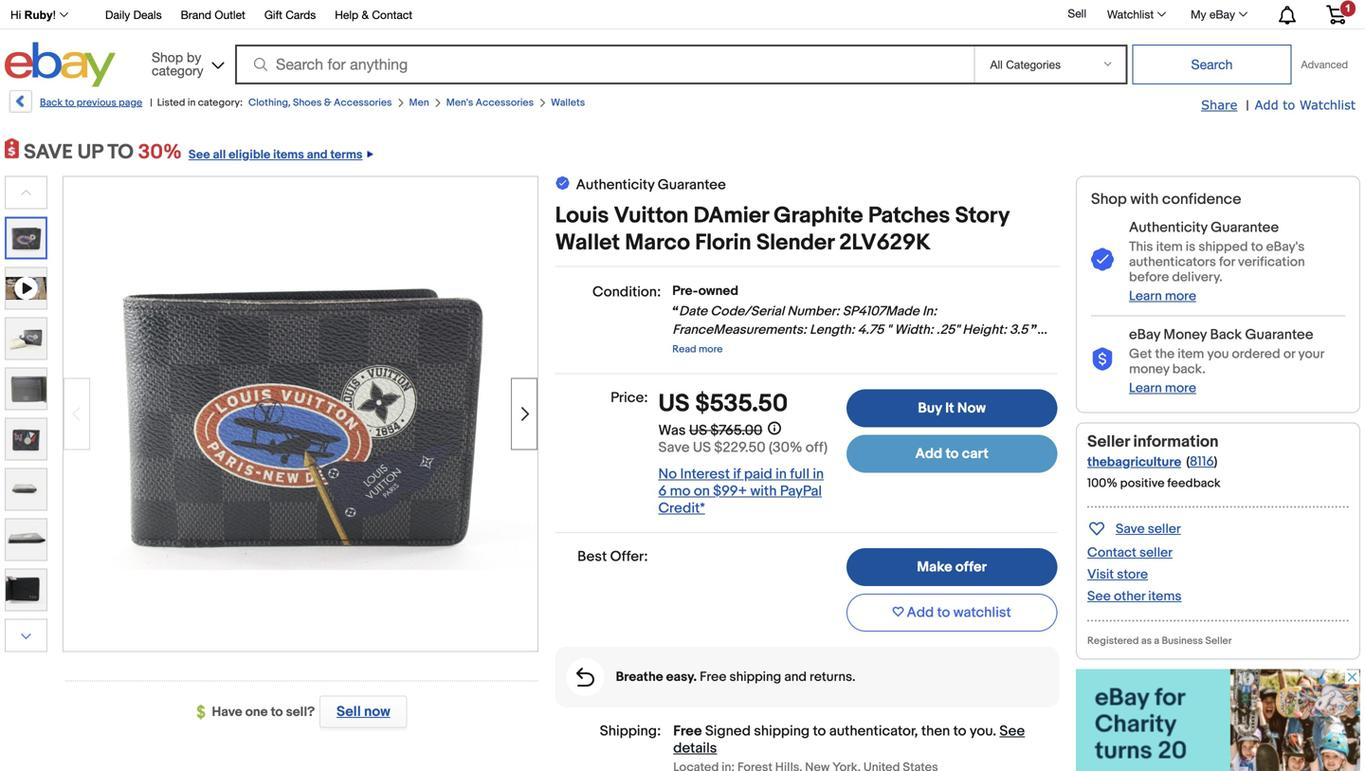 Task type: vqa. For each thing, say whether or not it's contained in the screenshot.
Gift Cards
yes



Task type: locate. For each thing, give the bounding box(es) containing it.
0 vertical spatial back
[[40, 97, 63, 109]]

learn inside authenticity guarantee this item is shipped to ebay's authenticators for verification before delivery. learn more
[[1130, 288, 1163, 304]]

0 vertical spatial contact
[[372, 8, 413, 21]]

more down delivery.
[[1166, 288, 1197, 304]]

brand outlet
[[181, 8, 245, 21]]

daily deals link
[[105, 5, 162, 26]]

0 vertical spatial watchlist
[[1108, 8, 1154, 21]]

| inside share | add to watchlist
[[1247, 98, 1250, 114]]

None submit
[[1133, 45, 1292, 84]]

video 1 of 1 image
[[6, 268, 46, 309]]

shipping
[[730, 669, 782, 685], [754, 723, 810, 740]]

1 vertical spatial save
[[1116, 521, 1145, 537]]

1 horizontal spatial contact
[[1088, 545, 1137, 561]]

1 vertical spatial free
[[674, 723, 702, 740]]

you for .
[[970, 723, 993, 740]]

free right easy.
[[700, 669, 727, 685]]

us right was
[[689, 422, 708, 439]]

and inside us $535.50 main content
[[785, 669, 807, 685]]

guarantee inside us $535.50 main content
[[658, 176, 726, 193]]

see all eligible items and terms
[[189, 147, 363, 162]]

category:
[[198, 97, 243, 109]]

| listed in category:
[[150, 97, 243, 109]]

free signed shipping to authenticator, then to you .
[[674, 723, 1000, 740]]

guarantee
[[658, 176, 726, 193], [1211, 219, 1280, 236], [1246, 326, 1314, 343]]

more for authenticity
[[1166, 288, 1197, 304]]

with up 'this'
[[1131, 190, 1159, 209]]

1 horizontal spatial you
[[1208, 346, 1230, 362]]

share button
[[1202, 97, 1238, 114]]

0 horizontal spatial see
[[189, 147, 210, 162]]

shop for shop by category
[[152, 49, 183, 65]]

& right help
[[362, 8, 369, 21]]

1 vertical spatial watchlist
[[1300, 97, 1356, 112]]

see right . at the right of the page
[[1000, 723, 1025, 740]]

dollar sign image
[[197, 705, 212, 720]]

save inside us $535.50 main content
[[659, 439, 690, 456]]

you inside the ebay money back guarantee get the item you ordered or your money back. learn more
[[1208, 346, 1230, 362]]

save inside button
[[1116, 521, 1145, 537]]

1 horizontal spatial &
[[362, 8, 369, 21]]

learn down before
[[1130, 288, 1163, 304]]

1 vertical spatial back
[[1211, 326, 1243, 343]]

more right read
[[699, 343, 723, 356]]

guarantee for authenticity guarantee
[[658, 176, 726, 193]]

0 vertical spatial with
[[1131, 190, 1159, 209]]

see left all
[[189, 147, 210, 162]]

outlet
[[215, 8, 245, 21]]

1 vertical spatial more
[[699, 343, 723, 356]]

story
[[956, 202, 1010, 230]]

2 vertical spatial see
[[1000, 723, 1025, 740]]

1 horizontal spatial sell
[[1068, 7, 1087, 20]]

sell for sell now
[[337, 703, 361, 720]]

florin
[[695, 230, 752, 257]]

to left watchlist
[[938, 604, 951, 621]]

learn more link down money
[[1130, 380, 1197, 396]]

your
[[1299, 346, 1325, 362]]

1 vertical spatial add
[[916, 445, 943, 462]]

see details
[[674, 723, 1025, 757]]

watchlist right sell link
[[1108, 8, 1154, 21]]

0 horizontal spatial watchlist
[[1108, 8, 1154, 21]]

in right listed
[[188, 97, 196, 109]]

to right one
[[271, 704, 283, 720]]

1 vertical spatial learn more link
[[1130, 380, 1197, 396]]

shipping up signed
[[730, 669, 782, 685]]

help & contact link
[[335, 5, 413, 26]]

accessories right men's
[[476, 97, 534, 109]]

us
[[659, 389, 690, 419], [689, 422, 708, 439], [693, 439, 711, 456]]

offer
[[956, 559, 987, 576]]

height:
[[963, 322, 1007, 338]]

thebagriculture link
[[1088, 454, 1182, 470]]

to
[[65, 97, 74, 109], [1284, 97, 1296, 112], [1252, 239, 1264, 255], [946, 445, 959, 462], [938, 604, 951, 621], [271, 704, 283, 720], [813, 723, 826, 740], [954, 723, 967, 740]]

& right shoes
[[324, 97, 332, 109]]

shop left by at the top of the page
[[152, 49, 183, 65]]

1 vertical spatial with details__icon image
[[1092, 348, 1114, 371]]

1 horizontal spatial authenticity
[[1130, 219, 1208, 236]]

0 horizontal spatial and
[[307, 147, 328, 162]]

owned
[[699, 283, 739, 299]]

now
[[364, 703, 390, 720]]

0 vertical spatial ebay
[[1210, 8, 1236, 21]]

and left terms
[[307, 147, 328, 162]]

full
[[790, 466, 810, 483]]

2 learn more link from the top
[[1130, 380, 1197, 396]]

1 vertical spatial and
[[785, 669, 807, 685]]

1 horizontal spatial back
[[1211, 326, 1243, 343]]

save up contact seller link
[[1116, 521, 1145, 537]]

0 horizontal spatial ebay
[[1130, 326, 1161, 343]]

text__icon image
[[555, 175, 571, 193]]

1 vertical spatial shipping
[[754, 723, 810, 740]]

| left listed
[[150, 97, 152, 109]]

in left full
[[776, 466, 787, 483]]

buy
[[919, 400, 943, 417]]

shipping right signed
[[754, 723, 810, 740]]

authenticity for authenticity guarantee
[[576, 176, 655, 193]]

2 vertical spatial more
[[1166, 380, 1197, 396]]

have
[[212, 704, 242, 720]]

authenticity guarantee this item is shipped to ebay's authenticators for verification before delivery. learn more
[[1130, 219, 1306, 304]]

0 horizontal spatial in
[[188, 97, 196, 109]]

see inside see details
[[1000, 723, 1025, 740]]

more inside authenticity guarantee this item is shipped to ebay's authenticators for verification before delivery. learn more
[[1166, 288, 1197, 304]]

0 horizontal spatial save
[[659, 439, 690, 456]]

add down "buy"
[[916, 445, 943, 462]]

1 accessories from the left
[[334, 97, 392, 109]]

more for ebay
[[1166, 380, 1197, 396]]

guarantee up or
[[1246, 326, 1314, 343]]

picture 6 of 12 image
[[6, 519, 46, 560]]

1 vertical spatial you
[[970, 723, 993, 740]]

with details__icon image left breathe
[[577, 668, 595, 687]]

$535.50
[[696, 389, 788, 419]]

eligible
[[229, 147, 271, 162]]

0 vertical spatial more
[[1166, 288, 1197, 304]]

contact right help
[[372, 8, 413, 21]]

buy it now link
[[847, 389, 1058, 427]]

verification
[[1239, 254, 1306, 270]]

1 horizontal spatial and
[[785, 669, 807, 685]]

seller up contact seller link
[[1148, 521, 1182, 537]]

money
[[1164, 326, 1208, 343]]

0 horizontal spatial sell
[[337, 703, 361, 720]]

1 vertical spatial contact
[[1088, 545, 1137, 561]]

1 horizontal spatial watchlist
[[1300, 97, 1356, 112]]

have one to sell?
[[212, 704, 315, 720]]

help & contact
[[335, 8, 413, 21]]

louis vuitton damier graphite patches story wallet marco florin slender 2lv629k - picture 1 of 12 image
[[64, 254, 538, 570]]

watchlist inside account navigation
[[1108, 8, 1154, 21]]

and left returns.
[[785, 669, 807, 685]]

0 vertical spatial with details__icon image
[[1092, 248, 1114, 272]]

1 vertical spatial authenticity
[[1130, 219, 1208, 236]]

seller down the save seller
[[1140, 545, 1173, 561]]

sell for sell
[[1068, 7, 1087, 20]]

"
[[1032, 322, 1038, 338]]

seller right business
[[1206, 635, 1233, 647]]

0 vertical spatial guarantee
[[658, 176, 726, 193]]

1 vertical spatial see
[[1088, 588, 1111, 605]]

0 horizontal spatial seller
[[1088, 432, 1130, 452]]

watchlist link
[[1097, 3, 1175, 26]]

save
[[24, 140, 73, 165]]

2 vertical spatial with details__icon image
[[577, 668, 595, 687]]

seller inside button
[[1148, 521, 1182, 537]]

8116 link
[[1190, 454, 1215, 470]]

2 vertical spatial add
[[907, 604, 934, 621]]

daily
[[105, 8, 130, 21]]

accessories up terms
[[334, 97, 392, 109]]

item left "is"
[[1157, 239, 1183, 255]]

0 vertical spatial learn more link
[[1130, 288, 1197, 304]]

with details__icon image
[[1092, 248, 1114, 272], [1092, 348, 1114, 371], [577, 668, 595, 687]]

0 horizontal spatial with
[[751, 483, 777, 500]]

1 vertical spatial seller
[[1140, 545, 1173, 561]]

free left signed
[[674, 723, 702, 740]]

1 horizontal spatial see
[[1000, 723, 1025, 740]]

and for terms
[[307, 147, 328, 162]]

1 horizontal spatial shop
[[1092, 190, 1128, 209]]

one
[[245, 704, 268, 720]]

learn more link for this
[[1130, 288, 1197, 304]]

1 vertical spatial sell
[[337, 703, 361, 720]]

my ebay link
[[1181, 3, 1257, 26]]

seller inside seller information thebagriculture ( 8116 ) 100% positive feedback
[[1088, 432, 1130, 452]]

0 vertical spatial shop
[[152, 49, 183, 65]]

1 horizontal spatial accessories
[[476, 97, 534, 109]]

sell left watchlist link
[[1068, 7, 1087, 20]]

back up ordered
[[1211, 326, 1243, 343]]

authenticity down shop with confidence
[[1130, 219, 1208, 236]]

shop for shop with confidence
[[1092, 190, 1128, 209]]

store
[[1118, 567, 1149, 583]]

0 vertical spatial seller
[[1088, 432, 1130, 452]]

up
[[77, 140, 103, 165]]

to inside share | add to watchlist
[[1284, 97, 1296, 112]]

clothing, shoes & accessories link
[[249, 97, 392, 109]]

2 vertical spatial guarantee
[[1246, 326, 1314, 343]]

1 vertical spatial ebay
[[1130, 326, 1161, 343]]

gift
[[264, 8, 283, 21]]

thebagriculture
[[1088, 454, 1182, 470]]

back
[[40, 97, 63, 109], [1211, 326, 1243, 343]]

1 vertical spatial guarantee
[[1211, 219, 1280, 236]]

you inside us $535.50 main content
[[970, 723, 993, 740]]

2 horizontal spatial see
[[1088, 588, 1111, 605]]

0 horizontal spatial shop
[[152, 49, 183, 65]]

0 vertical spatial and
[[307, 147, 328, 162]]

with right if at the right bottom of page
[[751, 483, 777, 500]]

& inside account navigation
[[362, 8, 369, 21]]

ebay right the my
[[1210, 8, 1236, 21]]

contact up visit store link
[[1088, 545, 1137, 561]]

0 horizontal spatial |
[[150, 97, 152, 109]]

ebay up get
[[1130, 326, 1161, 343]]

delivery.
[[1173, 269, 1223, 285]]

with details__icon image left get
[[1092, 348, 1114, 371]]

0 vertical spatial save
[[659, 439, 690, 456]]

0 vertical spatial sell
[[1068, 7, 1087, 20]]

1 horizontal spatial |
[[1247, 98, 1250, 114]]

sell
[[1068, 7, 1087, 20], [337, 703, 361, 720]]

to down advanced link
[[1284, 97, 1296, 112]]

contact inside contact seller visit store see other items
[[1088, 545, 1137, 561]]

0 horizontal spatial contact
[[372, 8, 413, 21]]

authenticity inside us $535.50 main content
[[576, 176, 655, 193]]

100%
[[1088, 476, 1118, 491]]

by
[[187, 49, 201, 65]]

men's
[[446, 97, 474, 109]]

learn more link down before
[[1130, 288, 1197, 304]]

code/serial
[[711, 304, 785, 320]]

shop by category banner
[[0, 0, 1361, 92]]

2 accessories from the left
[[476, 97, 534, 109]]

you right back.
[[1208, 346, 1230, 362]]

0 horizontal spatial &
[[324, 97, 332, 109]]

1 horizontal spatial save
[[1116, 521, 1145, 537]]

1 horizontal spatial in
[[776, 466, 787, 483]]

ebay inside "my ebay" link
[[1210, 8, 1236, 21]]

0 horizontal spatial authenticity
[[576, 176, 655, 193]]

help
[[335, 8, 359, 21]]

ebay
[[1210, 8, 1236, 21], [1130, 326, 1161, 343]]

to inside authenticity guarantee this item is shipped to ebay's authenticators for verification before delivery. learn more
[[1252, 239, 1264, 255]]

authenticity up louis
[[576, 176, 655, 193]]

1 vertical spatial item
[[1178, 346, 1205, 362]]

seller up "thebagriculture" "link"
[[1088, 432, 1130, 452]]

learn inside the ebay money back guarantee get the item you ordered or your money back. learn more
[[1130, 380, 1163, 396]]

us for was
[[689, 422, 708, 439]]

0 vertical spatial you
[[1208, 346, 1230, 362]]

save up no
[[659, 439, 690, 456]]

add for add to watchlist
[[907, 604, 934, 621]]

learn down money
[[1130, 380, 1163, 396]]

advertisement region
[[1077, 669, 1361, 771]]

picture 3 of 12 image
[[6, 368, 46, 409]]

free
[[700, 669, 727, 685], [674, 723, 702, 740]]

watchlist down advanced link
[[1300, 97, 1356, 112]]

shoes
[[293, 97, 322, 109]]

0 horizontal spatial you
[[970, 723, 993, 740]]

with details__icon image for authenticity
[[1092, 248, 1114, 272]]

1 horizontal spatial items
[[1149, 588, 1182, 605]]

see inside contact seller visit store see other items
[[1088, 588, 1111, 605]]

0 vertical spatial add
[[1255, 97, 1279, 112]]

2 learn from the top
[[1130, 380, 1163, 396]]

authenticity for authenticity guarantee this item is shipped to ebay's authenticators for verification before delivery. learn more
[[1130, 219, 1208, 236]]

to right then
[[954, 723, 967, 740]]

.25"
[[937, 322, 960, 338]]

see for 30%
[[189, 147, 210, 162]]

guarantee up 'damier'
[[658, 176, 726, 193]]

guarantee inside authenticity guarantee this item is shipped to ebay's authenticators for verification before delivery. learn more
[[1211, 219, 1280, 236]]

see all eligible items and terms link
[[182, 140, 373, 165]]

0 vertical spatial &
[[362, 8, 369, 21]]

ordered
[[1233, 346, 1281, 362]]

1 horizontal spatial ebay
[[1210, 8, 1236, 21]]

items right other
[[1149, 588, 1182, 605]]

you right then
[[970, 723, 993, 740]]

0 vertical spatial authenticity
[[576, 176, 655, 193]]

guarantee up shipped
[[1211, 219, 1280, 236]]

item down money on the right top of the page
[[1178, 346, 1205, 362]]

sell left now
[[337, 703, 361, 720]]

francemeasurements:
[[673, 322, 807, 338]]

1 vertical spatial with
[[751, 483, 777, 500]]

louis vuitton damier graphite patches story wallet marco florin slender 2lv629k
[[555, 202, 1010, 257]]

and
[[307, 147, 328, 162], [785, 669, 807, 685]]

before
[[1130, 269, 1170, 285]]

back left previous
[[40, 97, 63, 109]]

other
[[1114, 588, 1146, 605]]

1 learn from the top
[[1130, 288, 1163, 304]]

1 vertical spatial shop
[[1092, 190, 1128, 209]]

wallet
[[555, 230, 620, 257]]

Search for anything text field
[[238, 46, 971, 83]]

add inside button
[[907, 604, 934, 621]]

picture 4 of 12 image
[[6, 419, 46, 460]]

with details__icon image left 'this'
[[1092, 248, 1114, 272]]

in right full
[[813, 466, 824, 483]]

save up to 30%
[[24, 140, 182, 165]]

sell inside account navigation
[[1068, 7, 1087, 20]]

1 vertical spatial items
[[1149, 588, 1182, 605]]

brand
[[181, 8, 212, 21]]

add right share
[[1255, 97, 1279, 112]]

seller inside contact seller visit store see other items
[[1140, 545, 1173, 561]]

business
[[1162, 635, 1204, 647]]

learn for authenticity
[[1130, 288, 1163, 304]]

to left ebay's
[[1252, 239, 1264, 255]]

0 horizontal spatial accessories
[[334, 97, 392, 109]]

shop inside the shop by category
[[152, 49, 183, 65]]

paypal
[[780, 483, 822, 500]]

1 learn more link from the top
[[1130, 288, 1197, 304]]

add down make
[[907, 604, 934, 621]]

was
[[659, 422, 686, 439]]

shop by category
[[152, 49, 204, 78]]

terms
[[331, 147, 363, 162]]

0 vertical spatial learn
[[1130, 288, 1163, 304]]

items right eligible
[[273, 147, 304, 162]]

| right share button
[[1247, 98, 1250, 114]]

1 vertical spatial learn
[[1130, 380, 1163, 396]]

see down the visit on the bottom
[[1088, 588, 1111, 605]]

to left "cart" at the bottom of the page
[[946, 445, 959, 462]]

0 vertical spatial seller
[[1148, 521, 1182, 537]]

authenticity inside authenticity guarantee this item is shipped to ebay's authenticators for verification before delivery. learn more
[[1130, 219, 1208, 236]]

with inside no interest if paid in full in 6 mo on $99+ with paypal credit*
[[751, 483, 777, 500]]

0 vertical spatial item
[[1157, 239, 1183, 255]]

more inside the ebay money back guarantee get the item you ordered or your money back. learn more
[[1166, 380, 1197, 396]]

1 vertical spatial seller
[[1206, 635, 1233, 647]]

no
[[659, 466, 677, 483]]

picture 1 of 12 image
[[7, 219, 46, 258]]

us up interest
[[693, 439, 711, 456]]

save for save seller
[[1116, 521, 1145, 537]]

ebay's
[[1267, 239, 1305, 255]]

0 horizontal spatial items
[[273, 147, 304, 162]]

0 vertical spatial see
[[189, 147, 210, 162]]

shop left confidence
[[1092, 190, 1128, 209]]

more down back.
[[1166, 380, 1197, 396]]



Task type: describe. For each thing, give the bounding box(es) containing it.
none submit inside shop by category banner
[[1133, 45, 1292, 84]]

condition:
[[593, 284, 661, 301]]

for
[[1220, 254, 1236, 270]]

advanced
[[1302, 58, 1349, 71]]

1 horizontal spatial seller
[[1206, 635, 1233, 647]]

see for .
[[1000, 723, 1025, 740]]

ebay inside the ebay money back guarantee get the item you ordered or your money back. learn more
[[1130, 326, 1161, 343]]

learn more link for back
[[1130, 380, 1197, 396]]

watchlist inside share | add to watchlist
[[1300, 97, 1356, 112]]

marco
[[625, 230, 691, 257]]

save seller
[[1116, 521, 1182, 537]]

picture 7 of 12 image
[[6, 570, 46, 610]]

signed
[[706, 723, 751, 740]]

back inside the ebay money back guarantee get the item you ordered or your money back. learn more
[[1211, 326, 1243, 343]]

to left the authenticator,
[[813, 723, 826, 740]]

returns.
[[810, 669, 856, 685]]

confidence
[[1163, 190, 1242, 209]]

share | add to watchlist
[[1202, 97, 1356, 114]]

!
[[53, 9, 56, 21]]

to inside button
[[938, 604, 951, 621]]

daily deals
[[105, 8, 162, 21]]

guarantee for authenticity guarantee this item is shipped to ebay's authenticators for verification before delivery. learn more
[[1211, 219, 1280, 236]]

brand outlet link
[[181, 5, 245, 26]]

with details__icon image inside us $535.50 main content
[[577, 668, 595, 687]]

clothing, shoes & accessories
[[249, 97, 392, 109]]

authenticator,
[[830, 723, 919, 740]]

men's accessories link
[[446, 97, 534, 109]]

add inside share | add to watchlist
[[1255, 97, 1279, 112]]

breathe easy. free shipping and returns.
[[616, 669, 856, 685]]

us $535.50 main content
[[555, 175, 1060, 771]]

off)
[[806, 439, 828, 456]]

picture 5 of 12 image
[[6, 469, 46, 510]]

contact inside help & contact link
[[372, 8, 413, 21]]

cards
[[286, 8, 316, 21]]

seller for contact
[[1140, 545, 1173, 561]]

money
[[1130, 361, 1170, 377]]

0 horizontal spatial back
[[40, 97, 63, 109]]

registered as a business seller
[[1088, 635, 1233, 647]]

1 vertical spatial &
[[324, 97, 332, 109]]

men link
[[409, 97, 429, 109]]

"
[[887, 322, 892, 338]]

number:
[[788, 304, 840, 320]]

my
[[1191, 8, 1207, 21]]

and for returns.
[[785, 669, 807, 685]]

gift cards link
[[264, 5, 316, 26]]

my ebay
[[1191, 8, 1236, 21]]

us up was
[[659, 389, 690, 419]]

add for add to cart
[[916, 445, 943, 462]]

graphite
[[774, 202, 864, 230]]

make
[[918, 559, 953, 576]]

clothing,
[[249, 97, 291, 109]]

slender
[[757, 230, 835, 257]]

seller information thebagriculture ( 8116 ) 100% positive feedback
[[1088, 432, 1221, 491]]

watchlist
[[954, 604, 1012, 621]]

0 vertical spatial free
[[700, 669, 727, 685]]

mo
[[670, 483, 691, 500]]

back to previous page link
[[8, 90, 142, 120]]

authenticity guarantee
[[576, 176, 726, 193]]

advanced link
[[1292, 46, 1358, 83]]

learn for ebay
[[1130, 380, 1163, 396]]

you for ordered
[[1208, 346, 1230, 362]]

8116
[[1190, 454, 1215, 470]]

details
[[674, 740, 717, 757]]

sell now link
[[315, 696, 407, 728]]

1
[[1346, 2, 1352, 14]]

$99+
[[714, 483, 748, 500]]

0 vertical spatial shipping
[[730, 669, 782, 685]]

or
[[1284, 346, 1296, 362]]

credit*
[[659, 500, 705, 517]]

patches
[[869, 202, 951, 230]]

account navigation
[[0, 0, 1361, 29]]

save for save us $229.50 (30% off)
[[659, 439, 690, 456]]

picture 2 of 12 image
[[6, 318, 46, 359]]

back to previous page
[[40, 97, 142, 109]]

pre-
[[673, 283, 699, 299]]

item inside the ebay money back guarantee get the item you ordered or your money back. learn more
[[1178, 346, 1205, 362]]

0 vertical spatial items
[[273, 147, 304, 162]]

...
[[1038, 322, 1048, 338]]

item inside authenticity guarantee this item is shipped to ebay's authenticators for verification before delivery. learn more
[[1157, 239, 1183, 255]]

1 link
[[1316, 0, 1358, 27]]

interest
[[681, 466, 730, 483]]

sell link
[[1060, 7, 1096, 20]]

us for save
[[693, 439, 711, 456]]

as
[[1142, 635, 1152, 647]]

4.75
[[858, 322, 884, 338]]

2lv629k
[[840, 230, 931, 257]]

best offer:
[[578, 548, 648, 565]]

seller for save
[[1148, 521, 1182, 537]]

deals
[[133, 8, 162, 21]]

visit store link
[[1088, 567, 1149, 583]]

6
[[659, 483, 667, 500]]

.
[[993, 723, 997, 740]]

paid
[[744, 466, 773, 483]]

2 horizontal spatial in
[[813, 466, 824, 483]]

guarantee inside the ebay money back guarantee get the item you ordered or your money back. learn more
[[1246, 326, 1314, 343]]

see other items link
[[1088, 588, 1182, 605]]

ebay money back guarantee get the item you ordered or your money back. learn more
[[1130, 326, 1325, 396]]

)
[[1215, 454, 1218, 470]]

1 horizontal spatial with
[[1131, 190, 1159, 209]]

sell now
[[337, 703, 390, 720]]

shop with confidence
[[1092, 190, 1242, 209]]

items inside contact seller visit store see other items
[[1149, 588, 1182, 605]]

louis
[[555, 202, 609, 230]]

more inside pre-owned " date code/serial number: sp4107made in: francemeasurements: length: 4.75 " width:  .25" height: 3.5 " ... read more
[[699, 343, 723, 356]]

with details__icon image for ebay
[[1092, 348, 1114, 371]]

men
[[409, 97, 429, 109]]

to left previous
[[65, 97, 74, 109]]

listed
[[157, 97, 185, 109]]

width:
[[895, 322, 934, 338]]

shipping:
[[600, 723, 661, 740]]

contact seller visit store see other items
[[1088, 545, 1182, 605]]

ruby
[[24, 9, 53, 21]]

feedback
[[1168, 476, 1221, 491]]

no interest if paid in full in 6 mo on $99+ with paypal credit* link
[[659, 466, 824, 517]]



